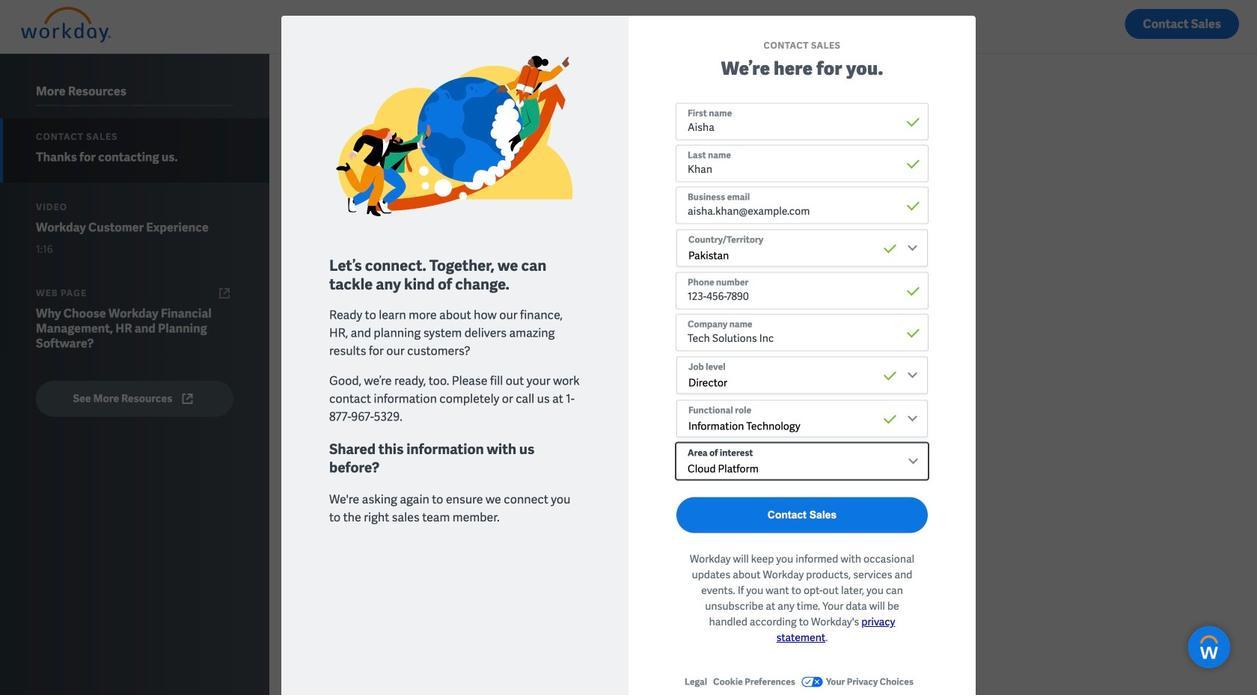 Task type: vqa. For each thing, say whether or not it's contained in the screenshot.
text field inside the "Modal" dialog
no



Task type: locate. For each thing, give the bounding box(es) containing it.
None telephone field
[[688, 289, 907, 304]]

modal dialog
[[281, 16, 976, 695]]

None text field
[[688, 119, 907, 135], [688, 330, 907, 346], [688, 119, 907, 135], [688, 330, 907, 346]]

none text field inside the modal dialog
[[688, 161, 907, 177]]

None email field
[[688, 203, 907, 219]]

none telephone field inside the modal dialog
[[688, 289, 907, 304]]

None text field
[[688, 161, 907, 177]]



Task type: describe. For each thing, give the bounding box(es) containing it.
none email field inside the modal dialog
[[688, 203, 907, 219]]

privacy image
[[802, 677, 823, 687]]



